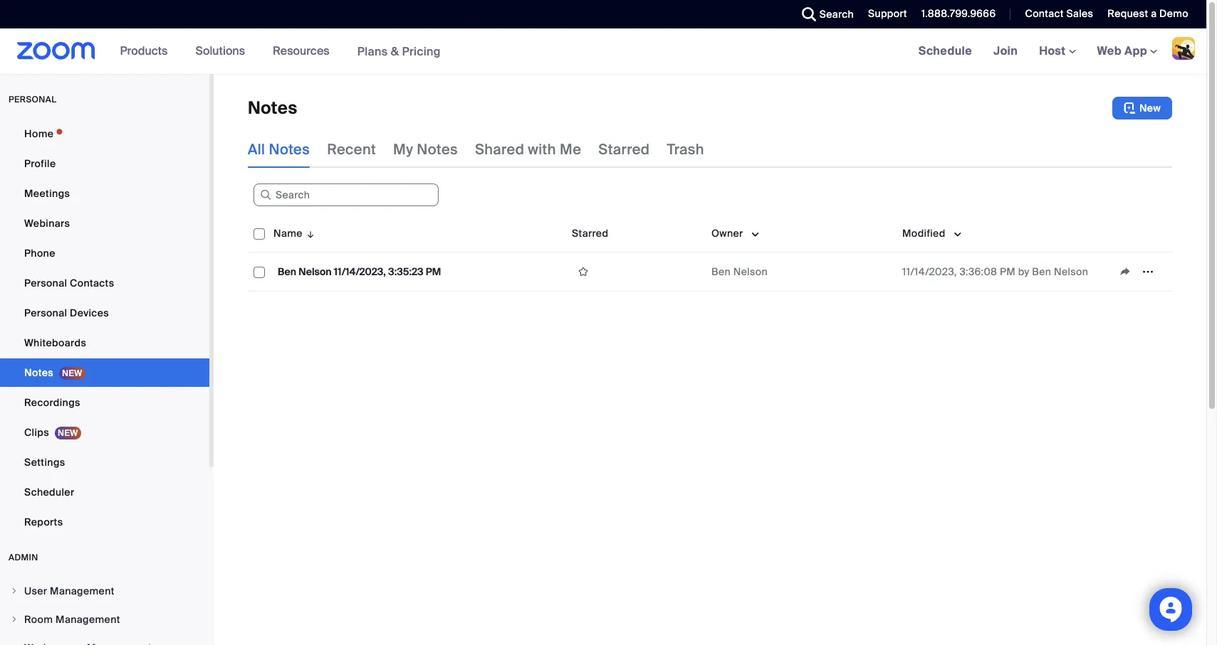 Task type: vqa. For each thing, say whether or not it's contained in the screenshot.
the product information navigation
yes



Task type: locate. For each thing, give the bounding box(es) containing it.
nelson down the 'owner'
[[733, 266, 768, 278]]

ben nelson
[[711, 266, 768, 278]]

profile picture image
[[1172, 37, 1195, 60]]

2 horizontal spatial ben
[[1032, 266, 1051, 278]]

pm left by at the top of page
[[1000, 266, 1016, 278]]

notes right the all
[[269, 140, 310, 159]]

ben down name
[[278, 266, 296, 278]]

me
[[560, 140, 581, 159]]

banner containing products
[[0, 28, 1206, 75]]

management up the room management
[[50, 585, 115, 598]]

1 vertical spatial starred
[[572, 227, 608, 240]]

home link
[[0, 120, 209, 148]]

room
[[24, 614, 53, 627]]

0 horizontal spatial nelson
[[299, 266, 332, 278]]

arrow down image
[[303, 225, 316, 242]]

nelson for ben nelson
[[733, 266, 768, 278]]

3 ben from the left
[[1032, 266, 1051, 278]]

2 personal from the top
[[24, 307, 67, 320]]

notes up recordings
[[24, 367, 53, 380]]

1 ben from the left
[[278, 266, 296, 278]]

notes
[[248, 97, 297, 119], [269, 140, 310, 159], [417, 140, 458, 159], [24, 367, 53, 380]]

clips link
[[0, 419, 209, 447]]

host button
[[1039, 43, 1076, 58]]

management down user management menu item
[[56, 614, 120, 627]]

personal contacts
[[24, 277, 114, 290]]

1 horizontal spatial ben
[[711, 266, 731, 278]]

management inside menu item
[[50, 585, 115, 598]]

pm right 3:35:23
[[426, 266, 441, 278]]

Search text field
[[254, 184, 439, 207]]

nelson right by at the top of page
[[1054, 266, 1088, 278]]

ben
[[278, 266, 296, 278], [711, 266, 731, 278], [1032, 266, 1051, 278]]

web app button
[[1097, 43, 1157, 58]]

admin menu menu
[[0, 578, 209, 646]]

11/14/2023,
[[334, 266, 386, 278], [902, 266, 957, 278]]

1 vertical spatial personal
[[24, 307, 67, 320]]

3 nelson from the left
[[1054, 266, 1088, 278]]

join link
[[983, 28, 1028, 74]]

ben nelson 11/14/2023, 3:35:23 pm unstarred image
[[572, 266, 595, 278]]

1 horizontal spatial nelson
[[733, 266, 768, 278]]

0 vertical spatial starred
[[598, 140, 650, 159]]

ben inside button
[[278, 266, 296, 278]]

11/14/2023, inside ben nelson 11/14/2023, 3:35:23 pm button
[[334, 266, 386, 278]]

whiteboards
[[24, 337, 86, 350]]

search button
[[791, 0, 857, 28]]

a
[[1151, 7, 1157, 20]]

1 11/14/2023, from the left
[[334, 266, 386, 278]]

notes up all notes
[[248, 97, 297, 119]]

owner
[[711, 227, 743, 240]]

modified
[[902, 227, 945, 240]]

host
[[1039, 43, 1069, 58]]

nelson
[[299, 266, 332, 278], [733, 266, 768, 278], [1054, 266, 1088, 278]]

1.888.799.9666 button
[[911, 0, 999, 28], [921, 7, 996, 20]]

2 pm from the left
[[1000, 266, 1016, 278]]

0 horizontal spatial ben
[[278, 266, 296, 278]]

user
[[24, 585, 47, 598]]

zoom logo image
[[17, 42, 95, 60]]

settings link
[[0, 449, 209, 477]]

nelson down arrow down "image"
[[299, 266, 332, 278]]

banner
[[0, 28, 1206, 75]]

2 ben from the left
[[711, 266, 731, 278]]

with
[[528, 140, 556, 159]]

support link
[[857, 0, 911, 28], [868, 7, 907, 20]]

home
[[24, 127, 54, 140]]

app
[[1124, 43, 1147, 58]]

join
[[993, 43, 1018, 58]]

application containing name
[[248, 215, 1183, 303]]

1 pm from the left
[[426, 266, 441, 278]]

shared with me
[[475, 140, 581, 159]]

1 personal from the top
[[24, 277, 67, 290]]

2 horizontal spatial nelson
[[1054, 266, 1088, 278]]

management
[[50, 585, 115, 598], [56, 614, 120, 627]]

1 vertical spatial management
[[56, 614, 120, 627]]

0 vertical spatial personal
[[24, 277, 67, 290]]

whiteboards link
[[0, 329, 209, 357]]

personal
[[9, 94, 57, 105]]

scheduler link
[[0, 479, 209, 507]]

trash
[[667, 140, 704, 159]]

personal
[[24, 277, 67, 290], [24, 307, 67, 320]]

starred
[[598, 140, 650, 159], [572, 227, 608, 240]]

plans
[[357, 44, 388, 59]]

1 horizontal spatial 11/14/2023,
[[902, 266, 957, 278]]

clips
[[24, 427, 49, 439]]

11/14/2023, down the modified
[[902, 266, 957, 278]]

3:35:23
[[388, 266, 424, 278]]

ben down the 'owner'
[[711, 266, 731, 278]]

pm
[[426, 266, 441, 278], [1000, 266, 1016, 278]]

management inside 'menu item'
[[56, 614, 120, 627]]

products button
[[120, 28, 174, 74]]

personal down phone
[[24, 277, 67, 290]]

0 horizontal spatial 11/14/2023,
[[334, 266, 386, 278]]

starred up ben nelson 11/14/2023, 3:35:23 pm unstarred icon
[[572, 227, 608, 240]]

recent
[[327, 140, 376, 159]]

scheduler
[[24, 486, 74, 499]]

1 nelson from the left
[[299, 266, 332, 278]]

share image
[[1114, 266, 1137, 278]]

nelson for ben nelson 11/14/2023, 3:35:23 pm
[[299, 266, 332, 278]]

schedule link
[[908, 28, 983, 74]]

ben nelson 11/14/2023, 3:35:23 pm button
[[273, 263, 445, 281]]

2 nelson from the left
[[733, 266, 768, 278]]

nelson inside button
[[299, 266, 332, 278]]

11/14/2023, 3:36:08 pm by ben nelson
[[902, 266, 1088, 278]]

management for room management
[[56, 614, 120, 627]]

starred right me
[[598, 140, 650, 159]]

user management
[[24, 585, 115, 598]]

personal up whiteboards
[[24, 307, 67, 320]]

ben right by at the top of page
[[1032, 266, 1051, 278]]

application
[[248, 215, 1183, 303], [1114, 261, 1166, 283]]

shared
[[475, 140, 524, 159]]

plans & pricing link
[[357, 44, 441, 59], [357, 44, 441, 59]]

room management menu item
[[0, 607, 209, 634]]

notes inside personal menu menu
[[24, 367, 53, 380]]

0 horizontal spatial pm
[[426, 266, 441, 278]]

solutions
[[195, 43, 245, 58]]

11/14/2023, left 3:35:23
[[334, 266, 386, 278]]

web
[[1097, 43, 1122, 58]]

request
[[1108, 7, 1148, 20]]

contact sales link
[[1014, 0, 1097, 28], [1025, 7, 1093, 20]]

1 horizontal spatial pm
[[1000, 266, 1016, 278]]

my notes
[[393, 140, 458, 159]]

2 11/14/2023, from the left
[[902, 266, 957, 278]]

all notes
[[248, 140, 310, 159]]

new
[[1139, 102, 1161, 115]]

webinars
[[24, 217, 70, 230]]

0 vertical spatial management
[[50, 585, 115, 598]]

request a demo link
[[1097, 0, 1206, 28], [1108, 7, 1189, 20]]



Task type: describe. For each thing, give the bounding box(es) containing it.
tabs of all notes page tab list
[[248, 131, 704, 168]]

settings
[[24, 456, 65, 469]]

pm inside button
[[426, 266, 441, 278]]

recordings link
[[0, 389, 209, 417]]

phone
[[24, 247, 55, 260]]

more options for ben nelson 11/14/2023, 3:35:23 pm image
[[1137, 266, 1159, 278]]

&
[[391, 44, 399, 59]]

webinars link
[[0, 209, 209, 238]]

search
[[819, 8, 854, 21]]

right image
[[10, 588, 19, 596]]

name
[[273, 227, 303, 240]]

personal devices link
[[0, 299, 209, 328]]

resources
[[273, 43, 329, 58]]

right image
[[10, 616, 19, 625]]

1.888.799.9666
[[921, 7, 996, 20]]

contact
[[1025, 7, 1064, 20]]

new button
[[1112, 97, 1172, 120]]

pricing
[[402, 44, 441, 59]]

meetings link
[[0, 179, 209, 208]]

personal for personal contacts
[[24, 277, 67, 290]]

products
[[120, 43, 168, 58]]

ben for ben nelson 11/14/2023, 3:35:23 pm
[[278, 266, 296, 278]]

recordings
[[24, 397, 80, 409]]

plans & pricing
[[357, 44, 441, 59]]

notes right the my
[[417, 140, 458, 159]]

room management
[[24, 614, 120, 627]]

ben for ben nelson
[[711, 266, 731, 278]]

phone link
[[0, 239, 209, 268]]

devices
[[70, 307, 109, 320]]

ben nelson 11/14/2023, 3:35:23 pm
[[278, 266, 441, 278]]

contact sales
[[1025, 7, 1093, 20]]

demo
[[1159, 7, 1189, 20]]

profile link
[[0, 150, 209, 178]]

3:36:08
[[960, 266, 997, 278]]

web app
[[1097, 43, 1147, 58]]

by
[[1018, 266, 1029, 278]]

request a demo
[[1108, 7, 1189, 20]]

personal contacts link
[[0, 269, 209, 298]]

notes link
[[0, 359, 209, 387]]

support
[[868, 7, 907, 20]]

all
[[248, 140, 265, 159]]

reports link
[[0, 508, 209, 537]]

solutions button
[[195, 28, 251, 74]]

user management menu item
[[0, 578, 209, 605]]

personal devices
[[24, 307, 109, 320]]

meetings navigation
[[908, 28, 1206, 75]]

profile
[[24, 157, 56, 170]]

personal menu menu
[[0, 120, 209, 538]]

admin
[[9, 553, 38, 564]]

schedule
[[918, 43, 972, 58]]

reports
[[24, 516, 63, 529]]

sales
[[1066, 7, 1093, 20]]

personal for personal devices
[[24, 307, 67, 320]]

management for user management
[[50, 585, 115, 598]]

my
[[393, 140, 413, 159]]

starred inside tabs of all notes page tab list
[[598, 140, 650, 159]]

resources button
[[273, 28, 336, 74]]

contacts
[[70, 277, 114, 290]]

product information navigation
[[109, 28, 451, 75]]

meetings
[[24, 187, 70, 200]]

starred inside application
[[572, 227, 608, 240]]



